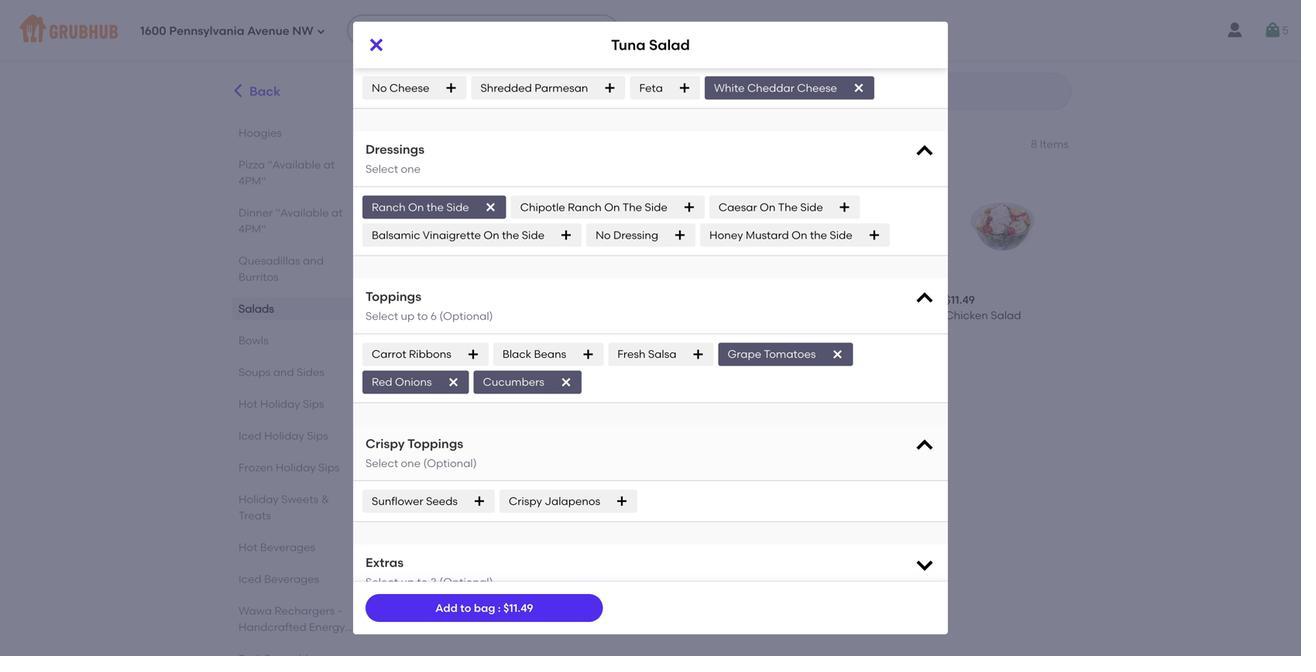 Task type: locate. For each thing, give the bounding box(es) containing it.
0 vertical spatial crispy
[[366, 436, 405, 451]]

2 one from the top
[[401, 162, 421, 176]]

0 horizontal spatial no
[[372, 81, 387, 95]]

custom
[[414, 309, 455, 322]]

sides
[[297, 366, 325, 379]]

select up carrot
[[366, 310, 398, 323]]

1 horizontal spatial crispy
[[509, 495, 542, 508]]

$11.49 button
[[408, 383, 534, 550]]

hot beverages
[[239, 541, 316, 554]]

1 vertical spatial up
[[401, 576, 415, 589]]

ranch right "chipotle"
[[568, 201, 602, 214]]

iced holiday sips tab
[[239, 428, 359, 444]]

sweets
[[281, 493, 319, 506]]

0 vertical spatial iced
[[239, 429, 262, 442]]

0 horizontal spatial chicken
[[728, 309, 771, 322]]

handcrafted
[[239, 621, 307, 634]]

ranch
[[372, 201, 406, 214], [568, 201, 602, 214]]

1 up from the top
[[401, 310, 415, 323]]

2 up from the top
[[401, 576, 415, 589]]

0 horizontal spatial salads
[[239, 302, 274, 315]]

2 horizontal spatial chicken
[[946, 309, 989, 322]]

2 ranch from the left
[[568, 201, 602, 214]]

one down dressings
[[401, 162, 421, 176]]

$11.49 chicken salad
[[946, 293, 1022, 322]]

1 vertical spatial no
[[596, 228, 611, 242]]

4pm" inside 'dinner "available at 4pm"'
[[239, 222, 266, 236]]

select down cheeses at the left of page
[[366, 43, 398, 56]]

2 horizontal spatial $11.49
[[946, 293, 976, 307]]

1 vertical spatial $11.49
[[414, 513, 444, 526]]

one
[[401, 43, 421, 56], [401, 162, 421, 176], [401, 457, 421, 470]]

sips down sides
[[303, 398, 324, 411]]

(optional) inside toppings select up to 6 (optional)
[[440, 310, 493, 323]]

one for cheeses
[[401, 43, 421, 56]]

to left bag
[[460, 602, 471, 615]]

1 vertical spatial caesar
[[680, 325, 718, 338]]

select down extras
[[366, 576, 398, 589]]

svg image for red onions
[[448, 376, 460, 388]]

breaded inside southwest breaded chicken
[[870, 309, 915, 322]]

(optional) up the add to bag : $11.49
[[440, 576, 493, 589]]

on for balsamic vinaigrette on the side
[[484, 228, 500, 242]]

select inside extras select up to 3 (optional)
[[366, 576, 398, 589]]

up left 3
[[401, 576, 415, 589]]

the
[[623, 201, 642, 214], [778, 201, 798, 214]]

ranch on the side
[[372, 201, 469, 214]]

and
[[303, 254, 324, 267], [273, 366, 294, 379]]

crispy for jalapenos
[[509, 495, 542, 508]]

1 vertical spatial "available
[[276, 206, 329, 219]]

dressing
[[614, 228, 659, 242]]

salads down burritos
[[239, 302, 274, 315]]

onions
[[395, 376, 432, 389]]

the up honey mustard on the side
[[778, 201, 798, 214]]

beverages
[[260, 541, 316, 554], [264, 573, 320, 586]]

0 vertical spatial 4pm"
[[239, 174, 266, 188]]

0 horizontal spatial breaded
[[680, 309, 725, 322]]

no down chipotle ranch on the side
[[596, 228, 611, 242]]

2 vertical spatial sips
[[319, 461, 340, 474]]

hot holiday sips tab
[[239, 396, 359, 412]]

svg image for fresh salsa
[[692, 348, 705, 361]]

0 vertical spatial at
[[324, 158, 335, 171]]

svg image for balsamic vinaigrette on the side
[[560, 229, 573, 241]]

beverages up iced beverages
[[260, 541, 316, 554]]

1 horizontal spatial $9.79
[[547, 513, 573, 526]]

hot down soups
[[239, 398, 258, 411]]

svg image for feta
[[679, 82, 691, 94]]

1 vertical spatial sips
[[307, 429, 328, 442]]

mustard
[[746, 228, 789, 242]]

side for balsamic vinaigrette on the side
[[522, 228, 545, 242]]

beverages for hot beverages
[[260, 541, 316, 554]]

at down pizza "available at 4pm" tab
[[332, 206, 343, 219]]

sips for iced holiday sips
[[307, 429, 328, 442]]

toppings inside toppings select up to 6 (optional)
[[366, 289, 422, 304]]

1 iced from the top
[[239, 429, 262, 442]]

crispy left jalapenos
[[509, 495, 542, 508]]

svg image for no cheese
[[445, 82, 458, 94]]

$9.79 inside $9.79 custom
[[414, 293, 440, 307]]

hoagies tab
[[239, 125, 359, 141]]

no down cheeses select one
[[372, 81, 387, 95]]

svg image for white cheddar cheese
[[853, 82, 865, 94]]

on right mustard
[[792, 228, 808, 242]]

1 vertical spatial and
[[273, 366, 294, 379]]

up left 6 in the top of the page
[[401, 310, 415, 323]]

one inside cheeses select one
[[401, 43, 421, 56]]

sips for hot holiday sips
[[303, 398, 324, 411]]

southwest breaded chicken image
[[813, 169, 927, 283]]

wawa rechargers - handcrafted energy drinks (contains caffeine) tab
[[239, 603, 359, 656]]

4pm" inside pizza "available at 4pm"
[[239, 174, 266, 188]]

at inside pizza "available at 4pm"
[[324, 158, 335, 171]]

at down hoagies 'tab'
[[324, 158, 335, 171]]

1 vertical spatial 4pm"
[[239, 222, 266, 236]]

breaded chicken blt image
[[547, 169, 661, 283]]

to inside extras select up to 3 (optional)
[[417, 576, 428, 589]]

side up 'balsamic vinaigrette on the side'
[[447, 201, 469, 214]]

honey
[[710, 228, 744, 242]]

southwest breaded chicken button
[[806, 163, 933, 345]]

"available inside pizza "available at 4pm"
[[268, 158, 321, 171]]

balsamic vinaigrette on the side
[[372, 228, 545, 242]]

holiday down the soups and sides
[[260, 398, 300, 411]]

the right the "vinaigrette"
[[502, 228, 519, 242]]

0 vertical spatial to
[[417, 310, 428, 323]]

2 horizontal spatial the
[[810, 228, 828, 242]]

chicken for breaded
[[728, 309, 771, 322]]

beverages down hot beverages tab
[[264, 573, 320, 586]]

frozen holiday sips tab
[[239, 459, 359, 476]]

side right mustard
[[830, 228, 853, 242]]

the up the "vinaigrette"
[[427, 201, 444, 214]]

side up honey mustard on the side
[[801, 201, 823, 214]]

1 the from the left
[[623, 201, 642, 214]]

to inside toppings select up to 6 (optional)
[[417, 310, 428, 323]]

0 vertical spatial one
[[401, 43, 421, 56]]

1 vertical spatial iced
[[239, 573, 262, 586]]

2 vertical spatial one
[[401, 457, 421, 470]]

toppings up custom
[[366, 289, 422, 304]]

cheese right cheddar
[[798, 81, 838, 95]]

svg image for ranch on the side
[[485, 201, 497, 213]]

4 select from the top
[[366, 457, 398, 470]]

select down dressings
[[366, 162, 398, 176]]

breaded inside breaded chicken caesar
[[680, 309, 725, 322]]

and for quesadillas
[[303, 254, 324, 267]]

&
[[321, 493, 329, 506]]

0 vertical spatial "available
[[268, 158, 321, 171]]

1 4pm" from the top
[[239, 174, 266, 188]]

0 horizontal spatial the
[[623, 201, 642, 214]]

select inside the dressings select one
[[366, 162, 398, 176]]

garden image
[[547, 389, 661, 503]]

to left 3
[[417, 576, 428, 589]]

chicken inside breaded chicken caesar
[[728, 309, 771, 322]]

1 horizontal spatial the
[[502, 228, 519, 242]]

"available inside 'dinner "available at 4pm"'
[[276, 206, 329, 219]]

1 vertical spatial beverages
[[264, 573, 320, 586]]

magnifying glass icon image
[[811, 82, 830, 101]]

(optional) up seeds
[[423, 457, 477, 470]]

chicken
[[728, 309, 771, 322], [946, 309, 989, 322], [813, 325, 856, 338]]

salads up ranch on the side
[[414, 133, 470, 152]]

1 horizontal spatial and
[[303, 254, 324, 267]]

select up sunflower
[[366, 457, 398, 470]]

no for no dressing
[[596, 228, 611, 242]]

caret left icon image
[[230, 83, 246, 99]]

salads tab
[[239, 301, 359, 317]]

1 horizontal spatial no
[[596, 228, 611, 242]]

$11.49 inside button
[[414, 513, 444, 526]]

$11.49 for $11.49 chicken salad
[[946, 293, 976, 307]]

hot for hot beverages
[[239, 541, 258, 554]]

0 vertical spatial hot
[[239, 398, 258, 411]]

one down cheeses at the left of page
[[401, 43, 421, 56]]

2 vertical spatial (optional)
[[440, 576, 493, 589]]

0 vertical spatial sips
[[303, 398, 324, 411]]

2 hot from the top
[[239, 541, 258, 554]]

select for dressings
[[366, 162, 398, 176]]

and down the dinner "available at 4pm" tab
[[303, 254, 324, 267]]

sips inside tab
[[319, 461, 340, 474]]

no for no cheese
[[372, 81, 387, 95]]

0 vertical spatial salad
[[649, 36, 690, 53]]

sips up frozen holiday sips tab
[[307, 429, 328, 442]]

crispy inside crispy toppings select one (optional)
[[366, 436, 405, 451]]

5
[[1283, 24, 1289, 37]]

1 breaded from the left
[[680, 309, 725, 322]]

2 vertical spatial $11.49
[[504, 602, 534, 615]]

select inside toppings select up to 6 (optional)
[[366, 310, 398, 323]]

at
[[324, 158, 335, 171], [332, 206, 343, 219]]

one up sunflower seeds
[[401, 457, 421, 470]]

sips up &
[[319, 461, 340, 474]]

1 horizontal spatial salad
[[991, 309, 1022, 322]]

0 vertical spatial beverages
[[260, 541, 316, 554]]

1 horizontal spatial chicken
[[813, 325, 856, 338]]

side up dressing
[[645, 201, 668, 214]]

4pm" down dinner
[[239, 222, 266, 236]]

red
[[372, 376, 393, 389]]

the up dressing
[[623, 201, 642, 214]]

2 4pm" from the top
[[239, 222, 266, 236]]

svg image for caesar on the side
[[839, 201, 851, 213]]

1 horizontal spatial salads
[[414, 133, 470, 152]]

2 iced from the top
[[239, 573, 262, 586]]

1 vertical spatial crispy
[[509, 495, 542, 508]]

no
[[372, 81, 387, 95], [596, 228, 611, 242]]

caesar
[[719, 201, 758, 214], [680, 325, 718, 338]]

vinaigrette
[[423, 228, 481, 242]]

ranch up the "balsamic"
[[372, 201, 406, 214]]

1 horizontal spatial breaded
[[870, 309, 915, 322]]

select for toppings
[[366, 310, 398, 323]]

quesadillas and burritos tab
[[239, 253, 359, 285]]

(optional)
[[440, 310, 493, 323], [423, 457, 477, 470], [440, 576, 493, 589]]

and inside quesadillas and burritos
[[303, 254, 324, 267]]

$9.79 up custom
[[414, 293, 440, 307]]

3 select from the top
[[366, 310, 398, 323]]

$9.79
[[414, 293, 440, 307], [547, 513, 573, 526]]

svg image
[[1264, 21, 1283, 40], [317, 27, 326, 36], [445, 82, 458, 94], [604, 82, 616, 94], [679, 82, 691, 94], [914, 141, 936, 162], [683, 201, 696, 213], [839, 201, 851, 213], [674, 229, 687, 241], [914, 288, 936, 310], [582, 348, 595, 361], [832, 348, 844, 361], [448, 376, 460, 388], [560, 376, 573, 388], [616, 495, 629, 508]]

1 horizontal spatial ranch
[[568, 201, 602, 214]]

holiday down iced holiday sips tab
[[276, 461, 316, 474]]

red onions
[[372, 376, 432, 389]]

beverages for iced beverages
[[264, 573, 320, 586]]

toppings up seeds
[[408, 436, 464, 451]]

on for honey mustard on the side
[[792, 228, 808, 242]]

one inside the dressings select one
[[401, 162, 421, 176]]

8
[[1031, 138, 1038, 151]]

"available down pizza "available at 4pm" tab
[[276, 206, 329, 219]]

0 vertical spatial and
[[303, 254, 324, 267]]

the right mustard
[[810, 228, 828, 242]]

breaded
[[680, 309, 725, 322], [870, 309, 915, 322]]

0 horizontal spatial crispy
[[366, 436, 405, 451]]

holiday up treats
[[239, 493, 279, 506]]

1 vertical spatial toppings
[[408, 436, 464, 451]]

4pm" down pizza
[[239, 174, 266, 188]]

0 vertical spatial up
[[401, 310, 415, 323]]

chipotle
[[520, 201, 566, 214]]

and left sides
[[273, 366, 294, 379]]

pizza
[[239, 158, 265, 171]]

(optional) right 6 in the top of the page
[[440, 310, 493, 323]]

on up the no dressing
[[605, 201, 620, 214]]

1 vertical spatial to
[[417, 576, 428, 589]]

iced up frozen
[[239, 429, 262, 442]]

sunflower
[[372, 495, 424, 508]]

side
[[447, 201, 469, 214], [645, 201, 668, 214], [801, 201, 823, 214], [522, 228, 545, 242], [830, 228, 853, 242]]

(optional) inside extras select up to 3 (optional)
[[440, 576, 493, 589]]

tuna salad image
[[414, 389, 528, 503]]

1 ranch from the left
[[372, 201, 406, 214]]

1 vertical spatial at
[[332, 206, 343, 219]]

2 vertical spatial to
[[460, 602, 471, 615]]

$11.49
[[946, 293, 976, 307], [414, 513, 444, 526], [504, 602, 534, 615]]

to left 6 in the top of the page
[[417, 310, 428, 323]]

holiday inside tab
[[276, 461, 316, 474]]

1 vertical spatial salads
[[239, 302, 274, 315]]

holiday inside holiday sweets & treats
[[239, 493, 279, 506]]

$9.79 inside button
[[547, 513, 573, 526]]

tuna salad
[[611, 36, 690, 53]]

hot down treats
[[239, 541, 258, 554]]

0 vertical spatial toppings
[[366, 289, 422, 304]]

tomatoes
[[764, 348, 816, 361]]

iced up wawa
[[239, 573, 262, 586]]

$10.39
[[680, 513, 712, 526]]

up inside extras select up to 3 (optional)
[[401, 576, 415, 589]]

nw
[[292, 24, 314, 38]]

salad inside the $11.49 chicken salad
[[991, 309, 1022, 322]]

1 one from the top
[[401, 43, 421, 56]]

1 vertical spatial salad
[[991, 309, 1022, 322]]

"available down hoagies 'tab'
[[268, 158, 321, 171]]

2 breaded from the left
[[870, 309, 915, 322]]

0 vertical spatial $11.49
[[946, 293, 976, 307]]

0 horizontal spatial and
[[273, 366, 294, 379]]

$9.79 down crispy jalapenos
[[547, 513, 573, 526]]

iced beverages
[[239, 573, 320, 586]]

svg image
[[367, 36, 386, 54], [853, 82, 865, 94], [485, 201, 497, 213], [560, 229, 573, 241], [868, 229, 881, 241], [467, 348, 480, 361], [692, 348, 705, 361], [914, 435, 936, 457], [473, 495, 486, 508], [914, 554, 936, 576]]

select inside cheeses select one
[[366, 43, 398, 56]]

carrot ribbons
[[372, 348, 452, 361]]

5 select from the top
[[366, 576, 398, 589]]

sips
[[303, 398, 324, 411], [307, 429, 328, 442], [319, 461, 340, 474]]

0 vertical spatial no
[[372, 81, 387, 95]]

tab
[[239, 651, 359, 656]]

wawa
[[239, 604, 272, 618]]

0 horizontal spatial $11.49
[[414, 513, 444, 526]]

pizza "available at 4pm" tab
[[239, 157, 359, 189]]

select inside crispy toppings select one (optional)
[[366, 457, 398, 470]]

1 vertical spatial hot
[[239, 541, 258, 554]]

0 horizontal spatial salad
[[649, 36, 690, 53]]

cheese down cheeses select one
[[390, 81, 430, 95]]

no cheese
[[372, 81, 430, 95]]

salad
[[649, 36, 690, 53], [991, 309, 1022, 322]]

$11.49 inside the $11.49 chicken salad
[[946, 293, 976, 307]]

to
[[417, 310, 428, 323], [417, 576, 428, 589], [460, 602, 471, 615]]

holiday down hot holiday sips
[[264, 429, 304, 442]]

1 hot from the top
[[239, 398, 258, 411]]

1 horizontal spatial cheese
[[798, 81, 838, 95]]

4pm" for dinner "available at 4pm"
[[239, 222, 266, 236]]

chicken inside the $11.49 chicken salad
[[946, 309, 989, 322]]

1 vertical spatial one
[[401, 162, 421, 176]]

one inside crispy toppings select one (optional)
[[401, 457, 421, 470]]

add to bag : $11.49
[[436, 602, 534, 615]]

(contains
[[273, 637, 325, 650]]

select for extras
[[366, 576, 398, 589]]

treats
[[239, 509, 271, 522]]

0 horizontal spatial ranch
[[372, 201, 406, 214]]

sips for frozen holiday sips
[[319, 461, 340, 474]]

on right the "vinaigrette"
[[484, 228, 500, 242]]

:
[[498, 602, 501, 615]]

southwest breaded chicken
[[813, 309, 915, 338]]

the for honey
[[810, 228, 828, 242]]

one for dressings
[[401, 162, 421, 176]]

0 vertical spatial $9.79
[[414, 293, 440, 307]]

1600
[[140, 24, 166, 38]]

1 vertical spatial $9.79
[[547, 513, 573, 526]]

0 horizontal spatial the
[[427, 201, 444, 214]]

to for extras
[[417, 576, 428, 589]]

1 horizontal spatial the
[[778, 201, 798, 214]]

hoagies
[[239, 126, 282, 139]]

at for dinner "available at 4pm"
[[332, 206, 343, 219]]

$9.79 for $9.79 custom
[[414, 293, 440, 307]]

2 cheese from the left
[[798, 81, 838, 95]]

0 vertical spatial (optional)
[[440, 310, 493, 323]]

0 vertical spatial salads
[[414, 133, 470, 152]]

side down "chipotle"
[[522, 228, 545, 242]]

up inside toppings select up to 6 (optional)
[[401, 310, 415, 323]]

the
[[427, 201, 444, 214], [502, 228, 519, 242], [810, 228, 828, 242]]

4pm"
[[239, 174, 266, 188], [239, 222, 266, 236]]

2 select from the top
[[366, 162, 398, 176]]

at inside 'dinner "available at 4pm"'
[[332, 206, 343, 219]]

caesar inside breaded chicken caesar
[[680, 325, 718, 338]]

on
[[408, 201, 424, 214], [605, 201, 620, 214], [760, 201, 776, 214], [484, 228, 500, 242], [792, 228, 808, 242]]

1 select from the top
[[366, 43, 398, 56]]

and for soups
[[273, 366, 294, 379]]

toppings
[[366, 289, 422, 304], [408, 436, 464, 451]]

at for pizza "available at 4pm"
[[324, 158, 335, 171]]

3 one from the top
[[401, 457, 421, 470]]

1 vertical spatial (optional)
[[423, 457, 477, 470]]

1 cheese from the left
[[390, 81, 430, 95]]

crispy up sunflower
[[366, 436, 405, 451]]

0 horizontal spatial $9.79
[[414, 293, 440, 307]]

on for chipotle ranch on the side
[[605, 201, 620, 214]]

0 horizontal spatial cheese
[[390, 81, 430, 95]]



Task type: describe. For each thing, give the bounding box(es) containing it.
to for toppings
[[417, 310, 428, 323]]

balsamic
[[372, 228, 420, 242]]

breaded chicken caesar image
[[680, 169, 794, 283]]

parmesan
[[535, 81, 588, 95]]

chicken salad image
[[946, 169, 1060, 283]]

dressings
[[366, 142, 425, 157]]

hot beverages tab
[[239, 539, 359, 556]]

jalapenos
[[545, 495, 601, 508]]

soups and sides tab
[[239, 364, 359, 380]]

fresh salsa
[[618, 348, 677, 361]]

6
[[431, 310, 437, 323]]

custom image
[[414, 169, 528, 283]]

beans
[[534, 348, 567, 361]]

svg image for shredded parmesan
[[604, 82, 616, 94]]

quesadillas and burritos
[[239, 254, 324, 284]]

cheeses select one
[[366, 23, 421, 56]]

crispy for toppings
[[366, 436, 405, 451]]

4pm" for pizza "available at 4pm"
[[239, 174, 266, 188]]

grape tomatoes
[[728, 348, 816, 361]]

on up the "balsamic"
[[408, 201, 424, 214]]

0 vertical spatial caesar
[[719, 201, 758, 214]]

iced holiday sips
[[239, 429, 328, 442]]

black
[[503, 348, 532, 361]]

white
[[714, 81, 745, 95]]

honey mustard on the side
[[710, 228, 853, 242]]

chicken inside southwest breaded chicken
[[813, 325, 856, 338]]

drinks
[[239, 637, 271, 650]]

side for chipotle ranch on the side
[[645, 201, 668, 214]]

"available for pizza
[[268, 158, 321, 171]]

$9.79 button
[[541, 383, 667, 550]]

main navigation navigation
[[0, 0, 1302, 60]]

dinner
[[239, 206, 273, 219]]

5 button
[[1264, 16, 1289, 44]]

crispy jalapenos
[[509, 495, 601, 508]]

bowls
[[239, 334, 269, 347]]

iced for iced beverages
[[239, 573, 262, 586]]

chipotle ranch on the side
[[520, 201, 668, 214]]

frozen holiday sips
[[239, 461, 340, 474]]

quesadillas
[[239, 254, 300, 267]]

rechargers
[[275, 604, 335, 618]]

salsa
[[648, 348, 677, 361]]

side for honey mustard on the side
[[830, 228, 853, 242]]

holiday for iced
[[264, 429, 304, 442]]

cucumbers
[[483, 376, 545, 389]]

hot holiday sips
[[239, 398, 324, 411]]

dinner "available at 4pm"
[[239, 206, 343, 236]]

no dressing
[[596, 228, 659, 242]]

svg image for cucumbers
[[560, 376, 573, 388]]

cheeses
[[366, 23, 418, 38]]

holiday sweets & treats tab
[[239, 491, 359, 524]]

ribbons
[[409, 348, 452, 361]]

svg image for carrot ribbons
[[467, 348, 480, 361]]

shredded
[[481, 81, 532, 95]]

avenue
[[247, 24, 290, 38]]

svg image for crispy jalapenos
[[616, 495, 629, 508]]

1600 pennsylvania avenue nw
[[140, 24, 314, 38]]

toppings inside crispy toppings select one (optional)
[[408, 436, 464, 451]]

pennsylvania
[[169, 24, 245, 38]]

bowls tab
[[239, 332, 359, 349]]

white cheddar cheese
[[714, 81, 838, 95]]

up for toppings
[[401, 310, 415, 323]]

1 horizontal spatial $11.49
[[504, 602, 534, 615]]

grape
[[728, 348, 762, 361]]

8 items
[[1031, 138, 1069, 151]]

hot for hot holiday sips
[[239, 398, 258, 411]]

salads inside tab
[[239, 302, 274, 315]]

chicken for $11.49
[[946, 309, 989, 322]]

southwest
[[813, 309, 867, 322]]

(optional) for toppings
[[440, 310, 493, 323]]

holiday sweets & treats
[[239, 493, 329, 522]]

svg image for 1600 pennsylvania avenue nw
[[317, 27, 326, 36]]

carrot
[[372, 348, 407, 361]]

wawa rechargers - handcrafted energy drinks (contains caffeine)
[[239, 604, 345, 656]]

crispy toppings select one (optional)
[[366, 436, 477, 470]]

(optional) for extras
[[440, 576, 493, 589]]

frozen
[[239, 461, 273, 474]]

"available for dinner
[[276, 206, 329, 219]]

select for cheeses
[[366, 43, 398, 56]]

sunflower seeds
[[372, 495, 458, 508]]

$9.79 custom
[[414, 293, 455, 322]]

breaded chicken caesar button
[[674, 163, 800, 345]]

2 the from the left
[[778, 201, 798, 214]]

soups and sides
[[239, 366, 325, 379]]

add
[[436, 602, 458, 615]]

shredded parmesan
[[481, 81, 588, 95]]

svg image for no dressing
[[674, 229, 687, 241]]

cheeseburger salad image
[[680, 389, 794, 503]]

(optional) inside crispy toppings select one (optional)
[[423, 457, 477, 470]]

svg image for sunflower seeds
[[473, 495, 486, 508]]

toppings select up to 6 (optional)
[[366, 289, 493, 323]]

dressings select one
[[366, 142, 425, 176]]

extras select up to 3 (optional)
[[366, 555, 493, 589]]

holiday for hot
[[260, 398, 300, 411]]

bag
[[474, 602, 496, 615]]

breaded chicken caesar
[[680, 309, 771, 338]]

$9.79 for $9.79
[[547, 513, 573, 526]]

back
[[250, 84, 281, 99]]

iced beverages tab
[[239, 571, 359, 587]]

the for balsamic
[[502, 228, 519, 242]]

svg image for chipotle ranch on the side
[[683, 201, 696, 213]]

svg image for black beans
[[582, 348, 595, 361]]

black beans
[[503, 348, 567, 361]]

items
[[1040, 138, 1069, 151]]

back button
[[229, 73, 281, 110]]

caffeine)
[[239, 653, 288, 656]]

pizza "available at 4pm"
[[239, 158, 335, 188]]

energy
[[309, 621, 345, 634]]

fresh
[[618, 348, 646, 361]]

3
[[431, 576, 437, 589]]

iced for iced holiday sips
[[239, 429, 262, 442]]

$11.49 for $11.49
[[414, 513, 444, 526]]

-
[[338, 604, 342, 618]]

caesar on the side
[[719, 201, 823, 214]]

soups
[[239, 366, 271, 379]]

seeds
[[426, 495, 458, 508]]

dinner "available at 4pm" tab
[[239, 205, 359, 237]]

on up mustard
[[760, 201, 776, 214]]

svg image inside 5 button
[[1264, 21, 1283, 40]]

svg image for honey mustard on the side
[[868, 229, 881, 241]]

svg image for grape tomatoes
[[832, 348, 844, 361]]

up for extras
[[401, 576, 415, 589]]

tuna
[[611, 36, 646, 53]]

$10.39 button
[[674, 383, 800, 550]]

burritos
[[239, 270, 279, 284]]

holiday for frozen
[[276, 461, 316, 474]]



Task type: vqa. For each thing, say whether or not it's contained in the screenshot.
1st the 4PM" from the bottom of the page
yes



